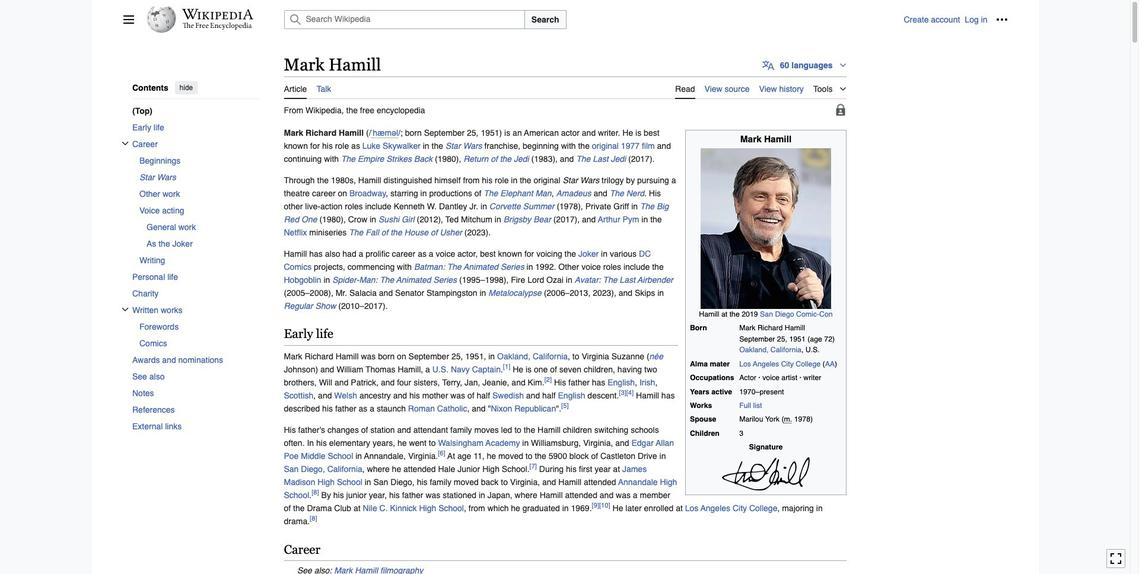 Task type: locate. For each thing, give the bounding box(es) containing it.
main content
[[279, 53, 1008, 574]]

None search field
[[270, 10, 904, 29]]

note
[[284, 564, 846, 574]]

1 vertical spatial x small image
[[121, 306, 128, 313]]

0 vertical spatial x small image
[[121, 140, 128, 147]]

x small image
[[121, 140, 128, 147], [121, 306, 128, 313]]

fullscreen image
[[1110, 553, 1122, 565]]

2 x small image from the top
[[121, 306, 128, 313]]

1 x small image from the top
[[121, 140, 128, 147]]

menu image
[[123, 14, 134, 26]]



Task type: describe. For each thing, give the bounding box(es) containing it.
language progressive image
[[762, 59, 774, 71]]

the free encyclopedia image
[[183, 23, 252, 30]]

log in and more options image
[[996, 14, 1008, 26]]

wikipedia image
[[182, 9, 253, 20]]

page semi-protected image
[[834, 104, 846, 115]]

Search Wikipedia search field
[[284, 10, 525, 29]]

personal tools navigation
[[904, 10, 1011, 29]]



Task type: vqa. For each thing, say whether or not it's contained in the screenshot.
rightmost Les
no



